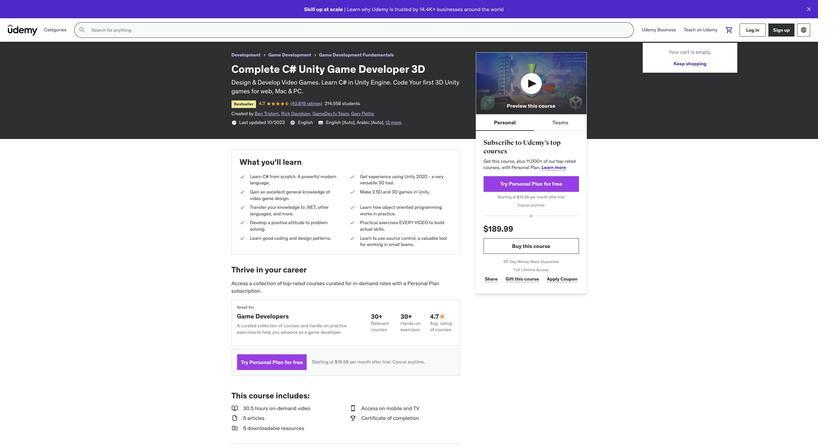 Task type: vqa. For each thing, say whether or not it's contained in the screenshot.
Leadership
no



Task type: locate. For each thing, give the bounding box(es) containing it.
collection inside the great for game developers a curated collection of courses and hands-on practice exercises to help you advance as a game developer.
[[258, 323, 277, 329]]

get for get experience using unity 2020 - a very versatile 3d tool.
[[360, 174, 368, 180]]

up right skill
[[316, 6, 323, 12]]

game inside gain an excellent general knowledge of video game design.
[[262, 195, 274, 201]]

english for english [auto], arabic [auto] , 13 more
[[326, 120, 341, 126]]

0 vertical spatial c#
[[282, 62, 296, 76]]

after for trial.
[[372, 359, 381, 365]]

develop inside the develop a positive attitude to problem solving.
[[250, 220, 267, 226]]

for left web, on the left top of page
[[251, 87, 259, 95]]

(40,819 up rick davidson link at left
[[291, 101, 306, 107]]

cancel
[[518, 203, 530, 208], [393, 359, 407, 365]]

4.7 up udemy image
[[33, 11, 39, 17]]

developers
[[256, 312, 289, 320]]

control,
[[401, 235, 417, 241]]

in down game development fundamentals 'link'
[[348, 78, 353, 86]]

xsmall image for learn good coding and design patterns.
[[240, 235, 245, 242]]

cancel inside starting at $16.58 per month after trial cancel anytime
[[518, 203, 530, 208]]

1 horizontal spatial more
[[555, 165, 566, 171]]

$16.58 inside 'thrive in your career' element
[[335, 359, 349, 365]]

try personal plan for free for the left try personal plan for free link
[[241, 359, 303, 366]]

1 horizontal spatial top-
[[556, 158, 565, 164]]

0 horizontal spatial 30+
[[371, 313, 382, 321]]

0 vertical spatial collection
[[253, 280, 276, 287]]

exercises down hands-
[[401, 327, 420, 333]]

1 horizontal spatial video
[[298, 405, 310, 412]]

13
[[385, 120, 390, 126]]

0 horizontal spatial c#
[[263, 174, 269, 180]]

what you'll learn
[[240, 157, 302, 167]]

3d right first
[[435, 78, 443, 86]]

of up the you
[[279, 323, 283, 329]]

1 horizontal spatial is
[[691, 49, 695, 55]]

courses down relevant
[[371, 327, 387, 333]]

video down gain
[[250, 195, 261, 201]]

cart
[[680, 49, 690, 55]]

1 vertical spatial games
[[399, 189, 413, 195]]

214,558
[[81, 11, 97, 17], [325, 101, 341, 107]]

this
[[231, 391, 247, 401]]

help
[[262, 329, 271, 335]]

for inside the great for game developers a curated collection of courses and hands-on practice exercises to help you advance as a game developer.
[[249, 305, 254, 310]]

curated
[[326, 280, 344, 287], [241, 323, 257, 329]]

courses inside 30+ relevant courses
[[371, 327, 387, 333]]

xsmall image for make 2.5d and 3d games in unity.
[[350, 189, 355, 195]]

4.7 left rating
[[430, 313, 439, 321]]

of inside gain an excellent general knowledge of video game design.
[[326, 189, 330, 195]]

1 horizontal spatial access
[[361, 405, 378, 412]]

1 horizontal spatial try personal plan for free
[[500, 181, 562, 187]]

of left our
[[544, 158, 548, 164]]

2 horizontal spatial 4.7
[[430, 313, 439, 321]]

0 vertical spatial &
[[252, 78, 256, 86]]

0 vertical spatial free
[[552, 181, 562, 187]]

after left trial.
[[372, 359, 381, 365]]

english down gamedev.tv team link
[[326, 120, 341, 126]]

0 vertical spatial top-
[[556, 158, 565, 164]]

more down our
[[555, 165, 566, 171]]

1 horizontal spatial by
[[413, 6, 418, 12]]

xsmall image left gain
[[240, 189, 245, 195]]

gift this course
[[506, 276, 539, 282]]

for down learn more
[[544, 181, 551, 187]]

try inside 'thrive in your career' element
[[241, 359, 248, 366]]

0 horizontal spatial is
[[390, 6, 393, 12]]

course language image
[[290, 120, 295, 126]]

1 vertical spatial try personal plan for free link
[[237, 355, 307, 370]]

students
[[98, 11, 116, 17], [342, 101, 360, 107]]

game developers link
[[237, 312, 289, 320]]

learn for learn more
[[542, 165, 554, 171]]

completion
[[393, 415, 419, 422]]

bestseller up udemy image
[[8, 12, 27, 17]]

after for trial
[[549, 195, 557, 199]]

languages,
[[250, 211, 272, 217]]

1 30+ from the left
[[371, 313, 382, 321]]

curated left in-
[[326, 280, 344, 287]]

plan for the left try personal plan for free link
[[272, 359, 284, 366]]

0 horizontal spatial english
[[298, 120, 313, 126]]

for inside access a collection of top-rated courses curated for in-demand roles with a personal plan subscription.
[[345, 280, 352, 287]]

1 vertical spatial develop
[[250, 220, 267, 226]]

cancel up or
[[518, 203, 530, 208]]

learn down actual at the left bottom
[[360, 235, 372, 241]]

udemy left shopping cart with 0 items image
[[703, 27, 718, 33]]

0 vertical spatial 214,558 students
[[81, 11, 116, 17]]

and up as
[[301, 323, 308, 329]]

1 horizontal spatial exercises
[[379, 220, 398, 226]]

access up subscription.
[[231, 280, 248, 287]]

in inside complete c# unity game developer 3d design & develop video games. learn c# in unity engine. code your first 3d unity games for web, mac & pc.
[[348, 78, 353, 86]]

plan
[[532, 181, 543, 187], [429, 280, 439, 287], [272, 359, 284, 366]]

on right teach
[[697, 27, 702, 33]]

demand down includes: at left bottom
[[277, 405, 297, 412]]

cancel for anytime.
[[393, 359, 407, 365]]

0 horizontal spatial your
[[409, 78, 421, 86]]

1 vertical spatial with
[[392, 280, 402, 287]]

exercises inside the great for game developers a curated collection of courses and hands-on practice exercises to help you advance as a game developer.
[[237, 329, 256, 335]]

your left career
[[265, 265, 281, 275]]

c# up language.
[[263, 174, 269, 180]]

learn to use source control, a valuable tool for working in small teams.
[[360, 235, 447, 248]]

a inside learn c# from scratch. a powerful modern language.
[[298, 174, 300, 180]]

develop up solving.
[[250, 220, 267, 226]]

get for get this course, plus 11,000+ of our top-rated courses, with personal plan.
[[484, 158, 491, 164]]

1 horizontal spatial month
[[537, 195, 548, 199]]

hands-
[[310, 323, 324, 329]]

small image
[[439, 314, 446, 320], [231, 405, 238, 412], [350, 405, 356, 412], [350, 415, 356, 422], [231, 425, 238, 432]]

oriented
[[396, 204, 413, 210]]

1 horizontal spatial curated
[[326, 280, 344, 287]]

english for english
[[298, 120, 313, 126]]

curated inside access a collection of top-rated courses curated for in-demand roles with a personal plan subscription.
[[326, 280, 344, 287]]

video
[[415, 220, 428, 226]]

courses up advance
[[284, 323, 300, 329]]

0 vertical spatial try
[[500, 181, 508, 187]]

closed captions image
[[318, 120, 323, 125]]

0 vertical spatial get
[[484, 158, 491, 164]]

a inside the great for game developers a curated collection of courses and hands-on practice exercises to help you advance as a game developer.
[[237, 323, 240, 329]]

0 horizontal spatial video
[[250, 195, 261, 201]]

0 vertical spatial up
[[316, 6, 323, 12]]

|
[[344, 6, 346, 12]]

coding
[[274, 235, 288, 241]]

this inside get this course, plus 11,000+ of our top-rated courses, with personal plan.
[[492, 158, 500, 164]]

learn inside "learn to use source control, a valuable tool for working in small teams."
[[360, 235, 372, 241]]

up right sign
[[784, 27, 790, 33]]

at inside starting at $16.58 per month after trial cancel anytime
[[513, 195, 516, 199]]

scale
[[330, 6, 343, 12]]

0 horizontal spatial a
[[237, 323, 240, 329]]

using
[[392, 174, 403, 180]]

trusted
[[395, 6, 411, 12]]

to left udemy's
[[515, 139, 522, 147]]

collection inside access a collection of top-rated courses curated for in-demand roles with a personal plan subscription.
[[253, 280, 276, 287]]

ratings) up 'gamedev.tv'
[[307, 101, 322, 107]]

3d down experience
[[378, 180, 384, 186]]

1 horizontal spatial plan
[[429, 280, 439, 287]]

1 vertical spatial access
[[231, 280, 248, 287]]

in right thrive
[[256, 265, 263, 275]]

access inside access a collection of top-rated courses curated for in-demand roles with a personal plan subscription.
[[231, 280, 248, 287]]

0 horizontal spatial (40,819 ratings)
[[47, 11, 78, 17]]

relevant
[[371, 321, 389, 326]]

try personal plan for free inside 'thrive in your career' element
[[241, 359, 303, 366]]

submit search image
[[78, 26, 86, 34]]

0 horizontal spatial per
[[350, 359, 356, 365]]

coupon
[[561, 276, 578, 282]]

with
[[502, 165, 510, 171], [392, 280, 402, 287]]

your
[[268, 204, 276, 210], [265, 265, 281, 275]]

per
[[530, 195, 536, 199], [350, 359, 356, 365]]

0 horizontal spatial up
[[316, 6, 323, 12]]

0 horizontal spatial demand
[[277, 405, 297, 412]]

your up languages,
[[268, 204, 276, 210]]

this inside button
[[528, 103, 537, 109]]

2 vertical spatial xsmall image
[[240, 235, 245, 242]]

0 horizontal spatial udemy
[[372, 6, 388, 12]]

gift
[[506, 276, 514, 282]]

unity
[[299, 62, 325, 76], [355, 78, 369, 86], [445, 78, 459, 86], [404, 174, 415, 180]]

3d down tool.
[[392, 189, 398, 195]]

free down as
[[293, 359, 303, 366]]

xsmall image for learn to use source control, a valuable tool for working in small teams.
[[350, 235, 355, 242]]

1 english from the left
[[298, 120, 313, 126]]

to right attitude
[[306, 220, 310, 226]]

xsmall image for develop a positive attitude to problem solving.
[[240, 220, 245, 226]]

teach on udemy
[[684, 27, 718, 33]]

unity right using
[[404, 174, 415, 180]]

xsmall image left good
[[240, 235, 245, 242]]

ratings) up categories
[[63, 11, 78, 17]]

learn for learn to use source control, a valuable tool for working in small teams.
[[360, 235, 372, 241]]

working
[[367, 242, 383, 248]]

this inside $189.99 buy this course
[[523, 243, 532, 249]]

0 vertical spatial knowledge
[[303, 189, 325, 195]]

0 horizontal spatial try
[[241, 359, 248, 366]]

and up positive
[[273, 211, 281, 217]]

30+ inside 30+ hands-on exercises
[[401, 313, 412, 321]]

1 vertical spatial students
[[342, 101, 360, 107]]

try personal plan for free link up starting at $16.58 per month after trial cancel anytime
[[484, 176, 579, 192]]

apply coupon
[[547, 276, 578, 282]]

starting inside 'thrive in your career' element
[[312, 359, 328, 365]]

personal down the preview
[[494, 119, 516, 126]]

2 development from the left
[[282, 52, 311, 58]]

positive
[[271, 220, 287, 226]]

Search for anything text field
[[90, 24, 626, 36]]

your inside complete c# unity game developer 3d design & develop video games. learn c# in unity engine. code your first 3d unity games for web, mac & pc.
[[409, 78, 421, 86]]

1 horizontal spatial 4.7
[[259, 101, 265, 107]]

courses inside access a collection of top-rated courses curated for in-demand roles with a personal plan subscription.
[[307, 280, 325, 287]]

per inside 'thrive in your career' element
[[350, 359, 356, 365]]

1 horizontal spatial a
[[298, 174, 300, 180]]

unity up games.
[[299, 62, 325, 76]]

2 vertical spatial access
[[361, 405, 378, 412]]

learn inside learn how object oriented programming works in practice.
[[360, 204, 372, 210]]

1 horizontal spatial c#
[[282, 62, 296, 76]]

game inside 'link'
[[319, 52, 332, 58]]

4.7 up ben
[[259, 101, 265, 107]]

1 5 from the top
[[243, 415, 246, 422]]

0 horizontal spatial cancel
[[393, 359, 407, 365]]

rick
[[281, 111, 290, 117]]

xsmall image left works
[[350, 204, 355, 211]]

0 vertical spatial $16.58
[[517, 195, 529, 199]]

1 vertical spatial at
[[513, 195, 516, 199]]

(40,819 ratings) up created by ben tristem , rick davidson , gamedev.tv team , gary pettie
[[291, 101, 322, 107]]

exercises down practice.
[[379, 220, 398, 226]]

1 horizontal spatial try personal plan for free link
[[484, 176, 579, 192]]

collection up help
[[258, 323, 277, 329]]

1 vertical spatial plan
[[429, 280, 439, 287]]

articles
[[247, 415, 265, 422]]

skills.
[[374, 226, 385, 232]]

a right scratch.
[[298, 174, 300, 180]]

0 horizontal spatial ratings)
[[63, 11, 78, 17]]

by
[[413, 6, 418, 12], [249, 111, 254, 117]]

after left the trial
[[549, 195, 557, 199]]

& left pc.
[[288, 87, 292, 95]]

english
[[298, 120, 313, 126], [326, 120, 341, 126]]

0 horizontal spatial month
[[358, 359, 371, 365]]

214,558 students up submit search image
[[81, 11, 116, 17]]

a down great in the bottom left of the page
[[237, 323, 240, 329]]

0 horizontal spatial curated
[[241, 323, 257, 329]]

0 vertical spatial xsmall image
[[350, 189, 355, 195]]

1 horizontal spatial students
[[342, 101, 360, 107]]

$16.58 inside starting at $16.58 per month after trial cancel anytime
[[517, 195, 529, 199]]

for left in-
[[345, 280, 352, 287]]

2 30+ from the left
[[401, 313, 412, 321]]

1 vertical spatial curated
[[241, 323, 257, 329]]

1 vertical spatial by
[[249, 111, 254, 117]]

30+ left hands-
[[371, 313, 382, 321]]

gain an excellent general knowledge of video game design.
[[250, 189, 330, 201]]

of down thrive in your career
[[277, 280, 282, 287]]

unity inside get experience using unity 2020 - a very versatile 3d tool.
[[404, 174, 415, 180]]

13 more button
[[385, 120, 402, 126]]

xsmall image down what
[[240, 174, 245, 180]]

by left 14.4k+
[[413, 6, 418, 12]]

with inside get this course, plus 11,000+ of our top-rated courses, with personal plan.
[[502, 165, 510, 171]]

game
[[262, 195, 274, 201], [308, 329, 320, 335]]

game down great in the bottom left of the page
[[237, 312, 254, 320]]

month inside starting at $16.58 per month after trial cancel anytime
[[537, 195, 548, 199]]

4.7 inside 'thrive in your career' element
[[430, 313, 439, 321]]

exercises
[[379, 220, 398, 226], [401, 327, 420, 333], [237, 329, 256, 335]]

of down avg.
[[430, 327, 434, 333]]

at for starting at $16.58 per month after trial cancel anytime
[[513, 195, 516, 199]]

design
[[231, 78, 251, 86]]

tab list
[[476, 115, 587, 131]]

more right '13'
[[391, 120, 402, 126]]

cancel right trial.
[[393, 359, 407, 365]]

game development fundamentals
[[319, 52, 394, 58]]

1 horizontal spatial $16.58
[[517, 195, 529, 199]]

very
[[435, 174, 444, 180]]

tab list containing personal
[[476, 115, 587, 131]]

1 vertical spatial $16.58
[[335, 359, 349, 365]]

0 vertical spatial starting
[[498, 195, 512, 199]]

3 development from the left
[[333, 52, 362, 58]]

top- right our
[[556, 158, 565, 164]]

0 horizontal spatial (40,819
[[47, 11, 62, 17]]

certificate
[[361, 415, 386, 422]]

good
[[263, 235, 273, 241]]

learn up language.
[[250, 174, 262, 180]]

xsmall image
[[350, 189, 355, 195], [350, 204, 355, 211], [240, 235, 245, 242]]

courses down rating
[[435, 327, 451, 333]]

xsmall image
[[262, 53, 267, 58], [313, 53, 318, 58], [231, 120, 237, 126], [240, 174, 245, 180], [350, 174, 355, 180], [240, 189, 245, 195], [240, 204, 245, 211], [240, 220, 245, 226], [350, 220, 355, 226], [350, 235, 355, 242]]

this right the buy
[[523, 243, 532, 249]]

get inside get this course, plus 11,000+ of our top-rated courses, with personal plan.
[[484, 158, 491, 164]]

plan.
[[530, 165, 541, 171]]

0 vertical spatial month
[[537, 195, 548, 199]]

1 horizontal spatial demand
[[359, 280, 378, 287]]

certificate of completion
[[361, 415, 419, 422]]

game inside the great for game developers a curated collection of courses and hands-on practice exercises to help you advance as a game developer.
[[308, 329, 320, 335]]

1 vertical spatial collection
[[258, 323, 277, 329]]

this up the courses,
[[492, 158, 500, 164]]

course inside $189.99 buy this course
[[533, 243, 550, 249]]

0 vertical spatial after
[[549, 195, 557, 199]]

english [auto], arabic [auto] , 13 more
[[326, 120, 402, 126]]

cancel inside 'thrive in your career' element
[[393, 359, 407, 365]]

1 vertical spatial demand
[[277, 405, 297, 412]]

xsmall image left the last
[[231, 120, 237, 126]]

demand inside access a collection of top-rated courses curated for in-demand roles with a personal plan subscription.
[[359, 280, 378, 287]]

of down the modern
[[326, 189, 330, 195]]

access up "certificate"
[[361, 405, 378, 412]]

small image
[[231, 415, 238, 422]]

0 vertical spatial demand
[[359, 280, 378, 287]]

0 horizontal spatial access
[[231, 280, 248, 287]]

,
[[279, 111, 280, 117], [310, 111, 311, 117], [349, 111, 350, 117], [383, 120, 384, 126]]

2 vertical spatial 4.7
[[430, 313, 439, 321]]

complete
[[231, 62, 280, 76]]

1 horizontal spatial get
[[484, 158, 491, 164]]

starting inside starting at $16.58 per month after trial cancel anytime
[[498, 195, 512, 199]]

5 for 5 downloadable resources
[[243, 425, 246, 432]]

free up the trial
[[552, 181, 562, 187]]

1 vertical spatial month
[[358, 359, 371, 365]]

0 vertical spatial per
[[530, 195, 536, 199]]

at for starting at $16.58 per month after trial. cancel anytime.
[[330, 359, 334, 365]]

rick davidson link
[[281, 111, 310, 117]]

c# inside learn c# from scratch. a powerful modern language.
[[263, 174, 269, 180]]

exercises inside 30+ hands-on exercises
[[401, 327, 420, 333]]

1 development from the left
[[231, 52, 261, 58]]

0 horizontal spatial 4.7
[[33, 11, 39, 17]]

knowledge
[[303, 189, 325, 195], [277, 204, 300, 210]]

(40,819 ratings) up categories
[[47, 11, 78, 17]]

at inside 'thrive in your career' element
[[330, 359, 334, 365]]

game up complete
[[268, 52, 281, 58]]

month inside 'thrive in your career' element
[[358, 359, 371, 365]]

0 horizontal spatial free
[[293, 359, 303, 366]]

month for trial.
[[358, 359, 371, 365]]

starting down the courses,
[[498, 195, 512, 199]]

learn up works
[[360, 204, 372, 210]]

course,
[[501, 158, 516, 164]]

0 vertical spatial rated
[[565, 158, 576, 164]]

personal down help
[[250, 359, 271, 366]]

2 5 from the top
[[243, 425, 246, 432]]

0 vertical spatial curated
[[326, 280, 344, 287]]

try personal plan for free link down the you
[[237, 355, 307, 370]]

1 vertical spatial xsmall image
[[350, 204, 355, 211]]

c# for scratch.
[[263, 174, 269, 180]]

after inside 'thrive in your career' element
[[372, 359, 381, 365]]

game inside the great for game developers a curated collection of courses and hands-on practice exercises to help you advance as a game developer.
[[237, 312, 254, 320]]

1 vertical spatial is
[[691, 49, 695, 55]]

per inside starting at $16.58 per month after trial cancel anytime
[[530, 195, 536, 199]]

30.5
[[243, 405, 254, 412]]

sign up link
[[769, 24, 795, 37]]

small image for 5 downloadable resources
[[231, 425, 238, 432]]

close image
[[806, 6, 812, 12]]

0 vertical spatial games
[[231, 87, 250, 95]]

1 vertical spatial up
[[784, 27, 790, 33]]

scratch.
[[280, 174, 297, 180]]

choose a language image
[[801, 27, 807, 33]]

of inside avg. rating of courses
[[430, 327, 434, 333]]

your inside transfer your knowledge to .net, other languages, and more.
[[268, 204, 276, 210]]

0 horizontal spatial rated
[[293, 280, 305, 287]]

demand
[[359, 280, 378, 287], [277, 405, 297, 412]]

1 horizontal spatial 214,558
[[325, 101, 341, 107]]

5 right small image
[[243, 415, 246, 422]]

development up complete c# unity game developer 3d design & develop video games. learn c# in unity engine. code your first 3d unity games for web, mac & pc.
[[333, 52, 362, 58]]

xsmall image left solving.
[[240, 220, 245, 226]]

try personal plan for free
[[500, 181, 562, 187], [241, 359, 303, 366]]

access on mobile and tv
[[361, 405, 419, 412]]

sign up
[[773, 27, 790, 33]]

anytime
[[531, 203, 545, 208]]

1 vertical spatial 214,558 students
[[325, 101, 360, 107]]

trial.
[[382, 359, 391, 365]]

developer.
[[321, 329, 342, 335]]

development inside 'link'
[[333, 52, 362, 58]]

knowledge inside gain an excellent general knowledge of video game design.
[[303, 189, 325, 195]]

learn inside learn c# from scratch. a powerful modern language.
[[250, 174, 262, 180]]

0 horizontal spatial by
[[249, 111, 254, 117]]

2 english from the left
[[326, 120, 341, 126]]

udemy business
[[642, 27, 676, 33]]

1 vertical spatial bestseller
[[234, 102, 254, 107]]

in inside "learn to use source control, a valuable tool for working in small teams."
[[384, 242, 388, 248]]

to
[[515, 139, 522, 147], [301, 204, 305, 210], [306, 220, 310, 226], [429, 220, 433, 226], [373, 235, 377, 241], [257, 329, 261, 335]]

this right gift
[[515, 276, 523, 282]]

after inside starting at $16.58 per month after trial cancel anytime
[[549, 195, 557, 199]]

get inside get experience using unity 2020 - a very versatile 3d tool.
[[360, 174, 368, 180]]

course up teams on the top right
[[539, 103, 556, 109]]

2 horizontal spatial exercises
[[401, 327, 420, 333]]

this for get
[[492, 158, 500, 164]]

personal inside access a collection of top-rated courses curated for in-demand roles with a personal plan subscription.
[[407, 280, 428, 287]]

personal right roles
[[407, 280, 428, 287]]

1 vertical spatial more
[[555, 165, 566, 171]]

try personal plan for free link
[[484, 176, 579, 192], [237, 355, 307, 370]]

a right 'control,'
[[418, 235, 420, 241]]

0 horizontal spatial more
[[391, 120, 402, 126]]

learn good coding and design patterns.
[[250, 235, 331, 241]]

courses inside the great for game developers a curated collection of courses and hands-on practice exercises to help you advance as a game developer.
[[284, 323, 300, 329]]

10/2023
[[267, 120, 285, 126]]

try personal plan for free for the top try personal plan for free link
[[500, 181, 562, 187]]

try
[[500, 181, 508, 187], [241, 359, 248, 366]]

1 horizontal spatial game
[[308, 329, 320, 335]]

xsmall image for get experience using unity 2020 - a very versatile 3d tool.
[[350, 174, 355, 180]]

$16.58 for starting at $16.58 per month after trial cancel anytime
[[517, 195, 529, 199]]

(40,819
[[47, 11, 62, 17], [291, 101, 306, 107]]

game inside complete c# unity game developer 3d design & develop video games. learn c# in unity engine. code your first 3d unity games for web, mac & pc.
[[327, 62, 356, 76]]

personal down plus
[[512, 165, 529, 171]]

1 horizontal spatial games
[[399, 189, 413, 195]]

anytime.
[[408, 359, 425, 365]]

gamedev.tv team link
[[312, 111, 349, 117]]

great for game developers a curated collection of courses and hands-on practice exercises to help you advance as a game developer.
[[237, 305, 347, 335]]

0 vertical spatial more
[[391, 120, 402, 126]]

on up developer.
[[324, 323, 329, 329]]

thrive in your career element
[[231, 265, 460, 376]]

4.7
[[33, 11, 39, 17], [259, 101, 265, 107], [430, 313, 439, 321]]

around
[[464, 6, 481, 12]]

course
[[539, 103, 556, 109], [533, 243, 550, 249], [524, 276, 539, 282], [249, 391, 274, 401]]



Task type: describe. For each thing, give the bounding box(es) containing it.
from
[[270, 174, 279, 180]]

personal inside get this course, plus 11,000+ of our top-rated courses, with personal plan.
[[512, 165, 529, 171]]

xsmall image for last updated 10/2023
[[231, 120, 237, 126]]

a inside "learn to use source control, a valuable tool for working in small teams."
[[418, 235, 420, 241]]

per for trial.
[[350, 359, 356, 365]]

personal up starting at $16.58 per month after trial cancel anytime
[[509, 181, 531, 187]]

of down access on mobile and tv
[[387, 415, 392, 422]]

source
[[386, 235, 400, 241]]

course up hours
[[249, 391, 274, 401]]

personal inside personal button
[[494, 119, 516, 126]]

a up subscription.
[[249, 280, 252, 287]]

xsmall image for learn how object oriented programming works in practice.
[[350, 204, 355, 211]]

top- inside access a collection of top-rated courses curated for in-demand roles with a personal plan subscription.
[[283, 280, 293, 287]]

skill up at scale | learn why udemy is trusted by 14.4k+ businesses around the world
[[304, 6, 504, 12]]

udemy image
[[8, 24, 38, 36]]

2 horizontal spatial udemy
[[703, 27, 718, 33]]

and inside the great for game developers a curated collection of courses and hands-on practice exercises to help you advance as a game developer.
[[301, 323, 308, 329]]

in-
[[353, 280, 359, 287]]

practice.
[[378, 211, 396, 217]]

to inside transfer your knowledge to .net, other languages, and more.
[[301, 204, 305, 210]]

hands-
[[401, 321, 416, 326]]

log
[[746, 27, 754, 33]]

top
[[550, 139, 561, 147]]

gift this course link
[[504, 273, 540, 286]]

to inside practical exercises every video to build actual skills.
[[429, 220, 433, 226]]

learn right |
[[347, 6, 360, 12]]

1 vertical spatial &
[[288, 87, 292, 95]]

0 horizontal spatial 214,558 students
[[81, 11, 116, 17]]

build
[[434, 220, 444, 226]]

a for scratch.
[[298, 174, 300, 180]]

this for preview
[[528, 103, 537, 109]]

a right roles
[[403, 280, 406, 287]]

access for access on mobile and tv
[[361, 405, 378, 412]]

courses inside subscribe to udemy's top courses
[[484, 147, 507, 155]]

to inside the great for game developers a curated collection of courses and hands-on practice exercises to help you advance as a game developer.
[[257, 329, 261, 335]]

learn for learn good coding and design patterns.
[[250, 235, 262, 241]]

curated inside the great for game developers a curated collection of courses and hands-on practice exercises to help you advance as a game developer.
[[241, 323, 257, 329]]

for inside "learn to use source control, a valuable tool for working in small teams."
[[360, 242, 366, 248]]

0 vertical spatial (40,819 ratings)
[[47, 11, 78, 17]]

$16.58 for starting at $16.58 per month after trial. cancel anytime.
[[335, 359, 349, 365]]

practical exercises every video to build actual skills.
[[360, 220, 444, 232]]

xsmall image for practical exercises every video to build actual skills.
[[350, 220, 355, 226]]

30+ for 30+ hands-on exercises
[[401, 313, 412, 321]]

on left mobile
[[379, 405, 385, 412]]

trial
[[558, 195, 565, 199]]

small image for access on mobile and tv
[[350, 405, 356, 412]]

transfer your knowledge to .net, other languages, and more.
[[250, 204, 329, 217]]

access for access a collection of top-rated courses curated for in-demand roles with a personal plan subscription.
[[231, 280, 248, 287]]

per for trial
[[530, 195, 536, 199]]

development for game development
[[282, 52, 311, 58]]

course inside button
[[539, 103, 556, 109]]

you
[[272, 329, 280, 335]]

1 horizontal spatial udemy
[[642, 27, 656, 33]]

roles
[[380, 280, 391, 287]]

valuable
[[421, 235, 438, 241]]

in left unity.
[[414, 189, 417, 195]]

and down tool.
[[383, 189, 391, 195]]

engine.
[[371, 78, 392, 86]]

web,
[[261, 87, 274, 95]]

patterns.
[[313, 235, 331, 241]]

mobile
[[386, 405, 402, 412]]

tool
[[439, 235, 447, 241]]

other
[[318, 204, 329, 210]]

lifetime
[[521, 267, 535, 272]]

world
[[491, 6, 504, 12]]

updated
[[249, 120, 266, 126]]

0 vertical spatial try personal plan for free link
[[484, 176, 579, 192]]

last updated 10/2023
[[239, 120, 285, 126]]

on-
[[269, 405, 277, 412]]

top- inside get this course, plus 11,000+ of our top-rated courses, with personal plan.
[[556, 158, 565, 164]]

0 horizontal spatial at
[[324, 6, 329, 12]]

pc.
[[293, 87, 303, 95]]

plus
[[517, 158, 525, 164]]

access inside 30-day money-back guarantee full lifetime access
[[536, 267, 549, 272]]

fundamentals
[[363, 52, 394, 58]]

tool.
[[385, 180, 394, 186]]

1 vertical spatial 214,558
[[325, 101, 341, 107]]

0 vertical spatial students
[[98, 11, 116, 17]]

2020
[[416, 174, 427, 180]]

language.
[[250, 180, 270, 186]]

up for skill
[[316, 6, 323, 12]]

and inside transfer your knowledge to .net, other languages, and more.
[[273, 211, 281, 217]]

knowledge inside transfer your knowledge to .net, other languages, and more.
[[277, 204, 300, 210]]

xsmall image for learn c# from scratch. a powerful modern language.
[[240, 174, 245, 180]]

to inside the develop a positive attitude to problem solving.
[[306, 220, 310, 226]]

0 vertical spatial is
[[390, 6, 393, 12]]

avg.
[[430, 321, 439, 326]]

, left gary
[[349, 111, 350, 117]]

sign
[[773, 27, 783, 33]]

free inside 'thrive in your career' element
[[293, 359, 303, 366]]

empty.
[[696, 49, 712, 55]]

ben tristem link
[[255, 111, 279, 117]]

1 horizontal spatial (40,819 ratings)
[[291, 101, 322, 107]]

this for gift
[[515, 276, 523, 282]]

resources
[[281, 425, 304, 432]]

for down advance
[[285, 359, 292, 366]]

starting for starting at $16.58 per month after trial. cancel anytime.
[[312, 359, 328, 365]]

try for the left try personal plan for free link
[[241, 359, 248, 366]]

buy this course button
[[484, 238, 579, 254]]

30-
[[503, 259, 510, 264]]

code
[[393, 78, 408, 86]]

practical
[[360, 220, 378, 226]]

1 vertical spatial 4.7
[[259, 101, 265, 107]]

month for trial
[[537, 195, 548, 199]]

0 vertical spatial by
[[413, 6, 418, 12]]

of inside access a collection of top-rated courses curated for in-demand roles with a personal plan subscription.
[[277, 280, 282, 287]]

development for game development fundamentals
[[333, 52, 362, 58]]

mac
[[275, 87, 287, 95]]

preview this course button
[[476, 52, 587, 115]]

practice
[[330, 323, 347, 329]]

learn c# from scratch. a powerful modern language.
[[250, 174, 336, 186]]

and left the tv
[[403, 405, 412, 412]]

course down lifetime at the right of page
[[524, 276, 539, 282]]

a for developers
[[237, 323, 240, 329]]

or
[[529, 213, 533, 218]]

try for the top try personal plan for free link
[[500, 181, 508, 187]]

exercises inside practical exercises every video to build actual skills.
[[379, 220, 398, 226]]

created by ben tristem , rick davidson , gamedev.tv team , gary pettie
[[231, 111, 374, 117]]

30+ hands-on exercises
[[401, 313, 421, 333]]

make
[[360, 189, 371, 195]]

why
[[361, 6, 371, 12]]

with inside access a collection of top-rated courses curated for in-demand roles with a personal plan subscription.
[[392, 280, 402, 287]]

unity.
[[418, 189, 430, 195]]

1 vertical spatial c#
[[339, 78, 347, 86]]

of inside get this course, plus 11,000+ of our top-rated courses, with personal plan.
[[544, 158, 548, 164]]

xsmall image for gain an excellent general knowledge of video game design.
[[240, 189, 245, 195]]

shopping cart with 0 items image
[[725, 26, 733, 34]]

and left design
[[289, 235, 297, 241]]

$189.99 buy this course
[[484, 224, 550, 249]]

unity right first
[[445, 78, 459, 86]]

for inside complete c# unity game developer 3d design & develop video games. learn c# in unity engine. code your first 3d unity games for web, mac & pc.
[[251, 87, 259, 95]]

3d inside get experience using unity 2020 - a very versatile 3d tool.
[[378, 180, 384, 186]]

, left '13'
[[383, 120, 384, 126]]

starting for starting at $16.58 per month after trial cancel anytime
[[498, 195, 512, 199]]

xsmall image right the game development link
[[313, 53, 318, 58]]

develop inside complete c# unity game developer 3d design & develop video games. learn c# in unity engine. code your first 3d unity games for web, mac & pc.
[[258, 78, 280, 86]]

11,000+
[[526, 158, 542, 164]]

1 vertical spatial ratings)
[[307, 101, 322, 107]]

preview this course
[[507, 103, 556, 109]]

1 horizontal spatial free
[[552, 181, 562, 187]]

, left 'gamedev.tv'
[[310, 111, 311, 117]]

apply coupon button
[[546, 273, 579, 286]]

xsmall image for transfer your knowledge to .net, other languages, and more.
[[240, 204, 245, 211]]

0 horizontal spatial try personal plan for free link
[[237, 355, 307, 370]]

small
[[389, 242, 400, 248]]

0 vertical spatial ratings)
[[63, 11, 78, 17]]

teach
[[684, 27, 696, 33]]

courses inside avg. rating of courses
[[435, 327, 451, 333]]

30+ for 30+ relevant courses
[[371, 313, 382, 321]]

games inside complete c# unity game developer 3d design & develop video games. learn c# in unity engine. code your first 3d unity games for web, mac & pc.
[[231, 87, 250, 95]]

cancel for anytime
[[518, 203, 530, 208]]

a inside the develop a positive attitude to problem solving.
[[268, 220, 270, 226]]

0 horizontal spatial &
[[252, 78, 256, 86]]

up for sign
[[784, 27, 790, 33]]

to inside subscribe to udemy's top courses
[[515, 139, 522, 147]]

subscribe to udemy's top courses
[[484, 139, 561, 155]]

advance
[[281, 329, 298, 335]]

rated inside get this course, plus 11,000+ of our top-rated courses, with personal plan.
[[565, 158, 576, 164]]

small image inside 'thrive in your career' element
[[439, 314, 446, 320]]

5 articles
[[243, 415, 265, 422]]

guarantee
[[541, 259, 559, 264]]

a inside the great for game developers a curated collection of courses and hands-on practice exercises to help you advance as a game developer.
[[305, 329, 307, 335]]

buy
[[512, 243, 522, 249]]

small image for certificate of completion
[[350, 415, 356, 422]]

learn inside complete c# unity game developer 3d design & develop video games. learn c# in unity engine. code your first 3d unity games for web, mac & pc.
[[321, 78, 337, 86]]

learn for learn c# from scratch. a powerful modern language.
[[250, 174, 262, 180]]

14.4k+
[[420, 6, 436, 12]]

c# for game
[[282, 62, 296, 76]]

on inside 30+ hands-on exercises
[[416, 321, 421, 326]]

1 horizontal spatial 214,558 students
[[325, 101, 360, 107]]

to inside "learn to use source control, a valuable tool for working in small teams."
[[373, 235, 377, 241]]

0 horizontal spatial bestseller
[[8, 12, 27, 17]]

xsmall image up complete
[[262, 53, 267, 58]]

learn more
[[542, 165, 566, 171]]

excellent
[[267, 189, 285, 195]]

unity left engine.
[[355, 78, 369, 86]]

1 horizontal spatial your
[[669, 49, 679, 55]]

in inside learn how object oriented programming works in practice.
[[373, 211, 377, 217]]

the
[[482, 6, 489, 12]]

personal button
[[476, 115, 534, 130]]

plan for the top try personal plan for free link
[[532, 181, 543, 187]]

in right log
[[755, 27, 759, 33]]

categories
[[44, 27, 66, 33]]

.net,
[[306, 204, 317, 210]]

1 vertical spatial your
[[265, 265, 281, 275]]

3d up first
[[411, 62, 425, 76]]

rating
[[440, 321, 452, 326]]

a inside get experience using unity 2020 - a very versatile 3d tool.
[[432, 174, 434, 180]]

gary pettie link
[[351, 111, 374, 117]]

0 horizontal spatial 214,558
[[81, 11, 97, 17]]

5 for 5 articles
[[243, 415, 246, 422]]

video inside gain an excellent general knowledge of video game design.
[[250, 195, 261, 201]]

modern
[[321, 174, 336, 180]]

teams button
[[534, 115, 587, 130]]

0 vertical spatial (40,819
[[47, 11, 62, 17]]

small image for 30.5 hours on-demand video
[[231, 405, 238, 412]]

on inside the great for game developers a curated collection of courses and hands-on practice exercises to help you advance as a game developer.
[[324, 323, 329, 329]]

pettie
[[362, 111, 374, 117]]

what
[[240, 157, 260, 167]]

rated inside access a collection of top-rated courses curated for in-demand roles with a personal plan subscription.
[[293, 280, 305, 287]]

courses,
[[484, 165, 501, 171]]

use
[[378, 235, 385, 241]]

1 horizontal spatial bestseller
[[234, 102, 254, 107]]

1 horizontal spatial (40,819
[[291, 101, 306, 107]]

last
[[239, 120, 248, 126]]

skill
[[304, 6, 315, 12]]

learn for learn how object oriented programming works in practice.
[[360, 204, 372, 210]]

, left rick
[[279, 111, 280, 117]]

powerful
[[302, 174, 319, 180]]

development link
[[231, 51, 261, 59]]

plan inside access a collection of top-rated courses curated for in-demand roles with a personal plan subscription.
[[429, 280, 439, 287]]

of inside the great for game developers a curated collection of courses and hands-on practice exercises to help you advance as a game developer.
[[279, 323, 283, 329]]



